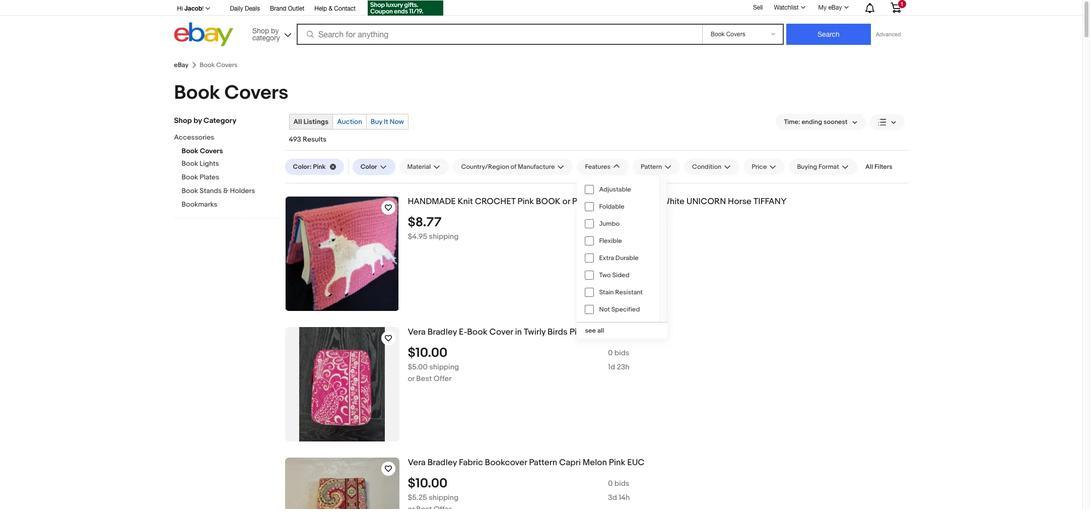 Task type: locate. For each thing, give the bounding box(es) containing it.
white
[[662, 197, 685, 207]]

$10.00 for vera bradley fabric bookcover pattern capri melon pink euc
[[408, 476, 448, 491]]

1 vera from the top
[[408, 327, 426, 337]]

all
[[294, 117, 302, 126], [866, 163, 874, 171]]

book lights link
[[182, 159, 278, 169]]

bradley left e-
[[428, 327, 457, 337]]

adjustable link
[[577, 181, 661, 198]]

1 vertical spatial 0
[[609, 348, 613, 358]]

book left plates on the top left
[[182, 173, 198, 181]]

0 bids $4.95 shipping
[[408, 218, 630, 241]]

covers up lights
[[200, 147, 223, 155]]

account navigation
[[174, 0, 909, 17]]

pattern
[[529, 458, 558, 468]]

extra durable link
[[577, 250, 661, 267]]

all listings
[[294, 117, 329, 126]]

0 inside 0 bids $5.00 shipping
[[609, 348, 613, 358]]

1 vertical spatial &
[[223, 187, 229, 195]]

book inside vera bradley e-book cover in twirly birds pink link
[[467, 327, 488, 337]]

0 horizontal spatial covers
[[200, 147, 223, 155]]

0 vertical spatial ebay
[[829, 4, 843, 11]]

shipping
[[429, 232, 459, 241], [430, 362, 459, 372], [429, 493, 459, 503]]

2 bradley from the top
[[428, 458, 457, 468]]

shipping inside 0 bids $4.95 shipping
[[429, 232, 459, 241]]

0 vertical spatial $10.00
[[408, 345, 448, 361]]

all listings link
[[290, 114, 333, 129]]

2 vertical spatial 0
[[609, 479, 613, 488]]

tap to watch item - vera bradley fabric bookcover pattern capri melon pink euc image
[[381, 462, 395, 476]]

bids inside 0 bids $5.25 shipping
[[615, 479, 630, 488]]

vera bradley e-book cover in twirly birds pink link
[[408, 327, 909, 338]]

0 vertical spatial bradley
[[428, 327, 457, 337]]

buy it now
[[371, 117, 404, 126]]

&
[[329, 5, 333, 12], [223, 187, 229, 195]]

1 vertical spatial shipping
[[430, 362, 459, 372]]

all up 493
[[294, 117, 302, 126]]

bradley for e-
[[428, 327, 457, 337]]

color:
[[293, 163, 312, 171]]

1 horizontal spatial ebay
[[829, 4, 843, 11]]

0 vertical spatial all
[[294, 117, 302, 126]]

bradley inside vera bradley fabric bookcover pattern capri melon pink euc link
[[428, 458, 457, 468]]

pink left "book"
[[518, 197, 534, 207]]

bids for pink
[[615, 348, 630, 358]]

listings
[[304, 117, 329, 126]]

0 inside 0 bids $4.95 shipping
[[609, 218, 613, 227]]

shipping inside 0 bids $5.00 shipping
[[430, 362, 459, 372]]

0 horizontal spatial &
[[223, 187, 229, 195]]

book
[[536, 197, 561, 207]]

two sided link
[[577, 267, 661, 284]]

bookcover
[[485, 458, 527, 468]]

1 horizontal spatial covers
[[225, 81, 289, 105]]

features button
[[577, 159, 629, 175]]

1 vertical spatial bids
[[615, 348, 630, 358]]

bids up '23h' on the right bottom of the page
[[615, 348, 630, 358]]

pink inside "link"
[[518, 197, 534, 207]]

1 vertical spatial vera
[[408, 458, 426, 468]]

advanced
[[877, 31, 902, 37]]

book down accessories
[[182, 147, 198, 155]]

buy
[[371, 117, 383, 126]]

vera right tap to watch item - vera bradley fabric bookcover pattern capri melon pink euc image
[[408, 458, 426, 468]]

$10.00 up $5.00
[[408, 345, 448, 361]]

by
[[194, 116, 202, 126]]

two sided
[[600, 271, 630, 279]]

knit
[[458, 197, 473, 207]]

0 up 3d
[[609, 479, 613, 488]]

daily deals link
[[230, 4, 260, 15]]

holders
[[230, 187, 255, 195]]

vera bradley fabric bookcover pattern capri melon pink euc link
[[408, 458, 909, 468]]

banner
[[174, 0, 909, 49]]

vera right tap to watch item - vera bradley e-book cover in twirly birds pink image
[[408, 327, 426, 337]]

bookmarks
[[182, 200, 218, 209]]

1 vertical spatial $10.00
[[408, 476, 448, 491]]

or left best
[[408, 374, 415, 384]]

in
[[515, 327, 522, 337]]

book left lights
[[182, 159, 198, 168]]

2 bids from the top
[[615, 348, 630, 358]]

0 vertical spatial bids
[[615, 218, 630, 227]]

buy it now link
[[367, 114, 408, 129]]

0 vertical spatial or
[[563, 197, 571, 207]]

foldable link
[[577, 198, 661, 215]]

euc
[[628, 458, 645, 468]]

bids up 14h
[[615, 479, 630, 488]]

two
[[600, 271, 611, 279]]

all inside button
[[866, 163, 874, 171]]

extra durable
[[600, 254, 639, 262]]

capri
[[560, 458, 581, 468]]

& inside help & contact link
[[329, 5, 333, 12]]

0
[[609, 218, 613, 227], [609, 348, 613, 358], [609, 479, 613, 488]]

3 0 from the top
[[609, 479, 613, 488]]

or inside 1d 23h or best offer
[[408, 374, 415, 384]]

1 horizontal spatial or
[[563, 197, 571, 207]]

2 0 from the top
[[609, 348, 613, 358]]

fabric
[[459, 458, 483, 468]]

bradley
[[428, 327, 457, 337], [428, 458, 457, 468]]

stands
[[200, 187, 222, 195]]

$10.00 up $5.25
[[408, 476, 448, 491]]

shipping for fabric
[[429, 493, 459, 503]]

cover
[[631, 197, 660, 207]]

bids inside 0 bids $5.00 shipping
[[615, 348, 630, 358]]

pink
[[313, 163, 326, 171], [518, 197, 534, 207], [570, 327, 586, 337], [609, 458, 626, 468]]

0 up '1d'
[[609, 348, 613, 358]]

1 bids from the top
[[615, 218, 630, 227]]

watchlist link
[[769, 2, 810, 14]]

shipping up offer in the bottom left of the page
[[430, 362, 459, 372]]

$10.00
[[408, 345, 448, 361], [408, 476, 448, 491]]

vera bradley fabric bookcover pattern capri melon pink euc image
[[285, 458, 400, 509]]

1h 3m
[[609, 232, 628, 241]]

3 bids from the top
[[615, 479, 630, 488]]

shipping down $8.77
[[429, 232, 459, 241]]

accessories link
[[174, 133, 270, 143]]

vera bradley e-book cover in twirly birds pink image
[[299, 327, 385, 442]]

0 vertical spatial &
[[329, 5, 333, 12]]

book left cover
[[467, 327, 488, 337]]

0 for euc
[[609, 479, 613, 488]]

bradley left fabric
[[428, 458, 457, 468]]

1 bradley from the top
[[428, 327, 457, 337]]

& down book plates link
[[223, 187, 229, 195]]

$4.95
[[408, 232, 428, 241]]

0 horizontal spatial or
[[408, 374, 415, 384]]

features
[[585, 163, 611, 171]]

deals
[[245, 5, 260, 12]]

covers
[[225, 81, 289, 105], [200, 147, 223, 155]]

1 vertical spatial covers
[[200, 147, 223, 155]]

$5.25
[[408, 493, 427, 503]]

bids up 3m
[[615, 218, 630, 227]]

all filters button
[[862, 159, 897, 175]]

vera for vera bradley e-book cover in twirly birds pink
[[408, 327, 426, 337]]

bradley inside vera bradley e-book cover in twirly birds pink link
[[428, 327, 457, 337]]

1 horizontal spatial &
[[329, 5, 333, 12]]

0 inside 0 bids $5.25 shipping
[[609, 479, 613, 488]]

sell link
[[749, 4, 768, 11]]

1 vertical spatial ebay
[[174, 61, 189, 69]]

filters
[[875, 163, 893, 171]]

or
[[563, 197, 571, 207], [408, 374, 415, 384]]

all for all listings
[[294, 117, 302, 126]]

1 $10.00 from the top
[[408, 345, 448, 361]]

0 vertical spatial shipping
[[429, 232, 459, 241]]

1 vertical spatial or
[[408, 374, 415, 384]]

resistant
[[616, 288, 643, 296]]

handmade
[[408, 197, 456, 207]]

0 vertical spatial 0
[[609, 218, 613, 227]]

jumbo
[[600, 220, 620, 228]]

2 vera from the top
[[408, 458, 426, 468]]

stain resistant
[[600, 288, 643, 296]]

all left filters
[[866, 163, 874, 171]]

$5.00
[[408, 362, 428, 372]]

shipping for crochet
[[429, 232, 459, 241]]

2 vertical spatial shipping
[[429, 493, 459, 503]]

specified
[[612, 305, 640, 314]]

auction link
[[333, 114, 366, 129]]

& right help
[[329, 5, 333, 12]]

or right "book"
[[563, 197, 571, 207]]

brand
[[270, 5, 287, 12]]

0 horizontal spatial ebay
[[174, 61, 189, 69]]

bids inside 0 bids $4.95 shipping
[[615, 218, 630, 227]]

flexible
[[600, 237, 622, 245]]

1 vertical spatial bradley
[[428, 458, 457, 468]]

jumbo link
[[577, 215, 661, 232]]

2 vertical spatial bids
[[615, 479, 630, 488]]

covers up 'category'
[[225, 81, 289, 105]]

or inside handmade knit crochet pink book or photo album cover white unicorn horse tiffany "link"
[[563, 197, 571, 207]]

0 horizontal spatial all
[[294, 117, 302, 126]]

0 up 1h
[[609, 218, 613, 227]]

accessories book covers book lights book plates book stands & holders bookmarks
[[174, 133, 255, 209]]

shipping right $5.25
[[429, 493, 459, 503]]

2 $10.00 from the top
[[408, 476, 448, 491]]

1 vertical spatial all
[[866, 163, 874, 171]]

0 vertical spatial vera
[[408, 327, 426, 337]]

shipping inside 0 bids $5.25 shipping
[[429, 493, 459, 503]]

1 0 from the top
[[609, 218, 613, 227]]

book plates link
[[182, 173, 278, 182]]

None submit
[[787, 24, 872, 45]]

help & contact
[[315, 5, 356, 12]]

1 horizontal spatial all
[[866, 163, 874, 171]]

1d
[[609, 362, 616, 372]]

my ebay link
[[813, 2, 854, 14]]



Task type: describe. For each thing, give the bounding box(es) containing it.
not specified link
[[577, 301, 661, 318]]

advanced link
[[872, 24, 907, 44]]

book up the by on the top of the page
[[174, 81, 220, 105]]

color: pink link
[[285, 159, 344, 175]]

book up bookmarks
[[182, 187, 198, 195]]

adjustable
[[600, 186, 632, 194]]

1h
[[609, 232, 615, 241]]

sell
[[754, 4, 763, 11]]

your shopping cart contains 1 item image
[[891, 3, 902, 13]]

3d 14h
[[609, 493, 630, 503]]

help
[[315, 5, 327, 12]]

pink right color:
[[313, 163, 326, 171]]

results
[[303, 135, 327, 144]]

unicorn
[[687, 197, 727, 207]]

lights
[[200, 159, 219, 168]]

0 bids $5.25 shipping
[[408, 479, 630, 503]]

shop by category
[[174, 116, 237, 126]]

offer
[[434, 374, 452, 384]]

auction
[[337, 117, 362, 126]]

my
[[819, 4, 827, 11]]

cover
[[490, 327, 514, 337]]

23h
[[617, 362, 630, 372]]

bids for cover
[[615, 218, 630, 227]]

vera for vera bradley fabric bookcover pattern capri melon pink euc
[[408, 458, 426, 468]]

crochet
[[475, 197, 516, 207]]

shop
[[174, 116, 192, 126]]

melon
[[583, 458, 607, 468]]

brand outlet link
[[270, 4, 305, 15]]

covers inside accessories book covers book lights book plates book stands & holders bookmarks
[[200, 147, 223, 155]]

photo
[[573, 197, 601, 207]]

handmade knit crochet pink book or photo album cover white unicorn horse tiffany link
[[408, 197, 909, 207]]

0 vertical spatial covers
[[225, 81, 289, 105]]

3m
[[617, 232, 628, 241]]

help & contact link
[[315, 4, 356, 15]]

0 for pink
[[609, 348, 613, 358]]

vera bradley e-book cover in twirly birds pink
[[408, 327, 586, 337]]

my ebay
[[819, 4, 843, 11]]

best
[[417, 374, 432, 384]]

foldable
[[600, 203, 625, 211]]

not specified
[[600, 305, 640, 314]]

shipping for e-
[[430, 362, 459, 372]]

it
[[384, 117, 388, 126]]

3d
[[609, 493, 617, 503]]

see all
[[585, 327, 605, 335]]

daily deals
[[230, 5, 260, 12]]

all filters
[[866, 163, 893, 171]]

493
[[289, 135, 301, 144]]

e-
[[459, 327, 467, 337]]

durable
[[616, 254, 639, 262]]

ebay inside account navigation
[[829, 4, 843, 11]]

bookmarks link
[[182, 200, 278, 210]]

1d 23h or best offer
[[408, 362, 630, 384]]

pink right birds
[[570, 327, 586, 337]]

accessories
[[174, 133, 214, 142]]

0 bids $5.00 shipping
[[408, 348, 630, 372]]

watchlist
[[775, 4, 799, 11]]

flexible link
[[577, 232, 661, 250]]

bids for euc
[[615, 479, 630, 488]]

plates
[[200, 173, 219, 181]]

stain
[[600, 288, 614, 296]]

14h
[[619, 493, 630, 503]]

birds
[[548, 327, 568, 337]]

book stands & holders link
[[182, 187, 278, 196]]

bradley for fabric
[[428, 458, 457, 468]]

tiffany
[[754, 197, 787, 207]]

all for all filters
[[866, 163, 874, 171]]

daily
[[230, 5, 243, 12]]

see
[[585, 327, 596, 335]]

handmade knit crochet pink book or photo album cover white unicorn horse tiffany image
[[286, 197, 399, 311]]

handmade knit crochet pink book or photo album cover white unicorn horse tiffany
[[408, 197, 787, 207]]

outlet
[[288, 5, 305, 12]]

stain resistant link
[[577, 284, 661, 301]]

not
[[600, 305, 610, 314]]

color: pink
[[293, 163, 326, 171]]

pink left euc
[[609, 458, 626, 468]]

$8.77
[[408, 215, 442, 230]]

banner containing sell
[[174, 0, 909, 49]]

extra
[[600, 254, 615, 262]]

& inside accessories book covers book lights book plates book stands & holders bookmarks
[[223, 187, 229, 195]]

now
[[390, 117, 404, 126]]

0 for cover
[[609, 218, 613, 227]]

tap to watch item - handmade knit crochet pink book or photo album cover white unicorn horse tiffany image
[[381, 201, 395, 215]]

sided
[[613, 271, 630, 279]]

book covers
[[174, 81, 289, 105]]

brand outlet
[[270, 5, 305, 12]]

tap to watch item - vera bradley e-book cover in twirly birds pink image
[[381, 331, 395, 345]]

$10.00 for vera bradley e-book cover in twirly birds pink
[[408, 345, 448, 361]]

get the coupon image
[[368, 1, 444, 16]]

twirly
[[524, 327, 546, 337]]

all
[[598, 327, 605, 335]]

ebay link
[[174, 61, 189, 69]]



Task type: vqa. For each thing, say whether or not it's contained in the screenshot.
eBay Link
yes



